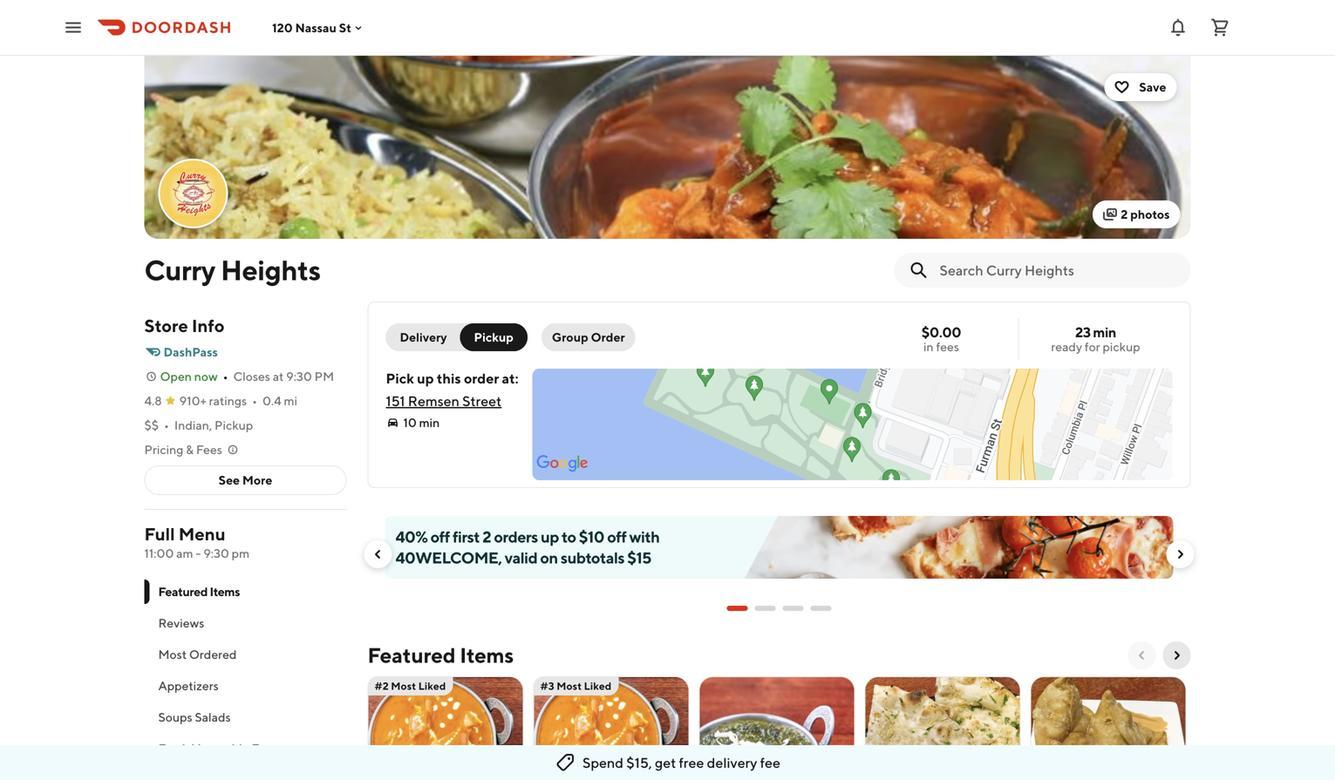 Task type: locate. For each thing, give the bounding box(es) containing it.
min inside 23 min ready for pickup
[[1093, 324, 1116, 341]]

this
[[437, 370, 461, 387]]

nassau
[[295, 20, 337, 35]]

curry heights image
[[144, 56, 1191, 239], [160, 160, 226, 227]]

subtotals
[[561, 549, 624, 567]]

120 nassau st
[[272, 20, 351, 35]]

0 horizontal spatial pickup
[[215, 418, 253, 433]]

butter chicken image
[[534, 677, 689, 781]]

liked down the featured items heading
[[418, 680, 446, 692]]

1 horizontal spatial off
[[607, 528, 627, 546]]

next button of carousel image
[[1173, 548, 1187, 562]]

soups salads
[[158, 710, 231, 725]]

with
[[629, 528, 660, 546]]

featured items up the reviews at the bottom left of page
[[158, 585, 240, 599]]

featured
[[158, 585, 208, 599], [368, 643, 456, 668]]

0 vertical spatial pickup
[[474, 330, 514, 344]]

0.4
[[262, 394, 281, 408]]

liked for #3 most liked
[[584, 680, 612, 692]]

$0.00 in fees
[[922, 324, 961, 354]]

featured items heading
[[368, 642, 514, 670]]

vegetable
[[192, 742, 249, 756]]

fees
[[196, 443, 222, 457]]

store info
[[144, 316, 225, 336]]

most down the reviews at the bottom left of page
[[158, 648, 187, 662]]

9:30
[[286, 369, 312, 384], [203, 546, 229, 561]]

9:30 right at
[[286, 369, 312, 384]]

order methods option group
[[386, 324, 528, 351]]

reviews button
[[144, 608, 347, 639]]

#3 most liked
[[540, 680, 612, 692]]

items
[[210, 585, 240, 599], [460, 643, 514, 668]]

liked for #2 most liked
[[418, 680, 446, 692]]

most for #3 most liked
[[557, 680, 582, 692]]

up left this
[[417, 370, 434, 387]]

120 nassau st button
[[272, 20, 365, 35]]

liked
[[418, 680, 446, 692], [584, 680, 612, 692]]

Pickup radio
[[460, 324, 528, 351]]

2 horizontal spatial •
[[252, 394, 257, 408]]

1 horizontal spatial featured
[[368, 643, 456, 668]]

fees
[[936, 340, 959, 354]]

appetizers button
[[144, 671, 347, 702]]

next button of carousel image
[[1170, 649, 1184, 663]]

featured inside heading
[[368, 643, 456, 668]]

fresh
[[158, 742, 189, 756]]

off up 40welcome,
[[430, 528, 450, 546]]

open
[[160, 369, 192, 384]]

items up '#2 most liked' button
[[460, 643, 514, 668]]

2 right first
[[482, 528, 491, 546]]

1 vertical spatial items
[[460, 643, 514, 668]]

now
[[194, 369, 218, 384]]

1 horizontal spatial 9:30
[[286, 369, 312, 384]]

min right 10 at the left bottom of the page
[[419, 416, 440, 430]]

0 horizontal spatial 9:30
[[203, 546, 229, 561]]

0 horizontal spatial min
[[419, 416, 440, 430]]

notification bell image
[[1168, 17, 1189, 38]]

40%
[[395, 528, 428, 546]]

0 horizontal spatial liked
[[418, 680, 446, 692]]

1 vertical spatial min
[[419, 416, 440, 430]]

1 horizontal spatial min
[[1093, 324, 1116, 341]]

min for 23
[[1093, 324, 1116, 341]]

order
[[591, 330, 625, 344]]

info
[[192, 316, 225, 336]]

previous button of carousel image
[[371, 548, 385, 562]]

pricing & fees button
[[144, 441, 240, 459]]

1 horizontal spatial most
[[391, 680, 416, 692]]

0 horizontal spatial featured items
[[158, 585, 240, 599]]

2 inside 40% off first 2 orders up to $10 off with 40welcome, valid on subtotals $15
[[482, 528, 491, 546]]

items up 'reviews' button
[[210, 585, 240, 599]]

0 vertical spatial items
[[210, 585, 240, 599]]

most right the #2
[[391, 680, 416, 692]]

liked inside '#3 most liked' button
[[584, 680, 612, 692]]

pickup down ratings
[[215, 418, 253, 433]]

saag paneer image
[[700, 677, 854, 781]]

see more
[[219, 473, 272, 487]]

1 horizontal spatial items
[[460, 643, 514, 668]]

pm
[[315, 369, 334, 384]]

most inside button
[[391, 680, 416, 692]]

group order button
[[541, 324, 635, 351]]

1 vertical spatial 9:30
[[203, 546, 229, 561]]

in
[[924, 340, 934, 354]]

910+ ratings •
[[179, 394, 257, 408]]

up left to
[[541, 528, 559, 546]]

2
[[1121, 207, 1128, 222], [482, 528, 491, 546]]

1 horizontal spatial liked
[[584, 680, 612, 692]]

soups salads button
[[144, 702, 347, 733]]

$15,
[[626, 755, 652, 771]]

featured up #2 most liked
[[368, 643, 456, 668]]

on
[[540, 549, 558, 567]]

0 horizontal spatial featured
[[158, 585, 208, 599]]

orders
[[494, 528, 538, 546]]

off
[[430, 528, 450, 546], [607, 528, 627, 546]]

order
[[464, 370, 499, 387]]

#2
[[375, 680, 389, 692]]

1 vertical spatial 2
[[482, 528, 491, 546]]

0 vertical spatial featured items
[[158, 585, 240, 599]]

Delivery radio
[[386, 324, 471, 351]]

0 horizontal spatial •
[[164, 418, 169, 433]]

9:30 right -
[[203, 546, 229, 561]]

closes
[[233, 369, 270, 384]]

am
[[176, 546, 193, 561]]

liked right #3
[[584, 680, 612, 692]]

0 vertical spatial up
[[417, 370, 434, 387]]

• left the 0.4
[[252, 394, 257, 408]]

0 horizontal spatial up
[[417, 370, 434, 387]]

1 horizontal spatial up
[[541, 528, 559, 546]]

most for #2 most liked
[[391, 680, 416, 692]]

•
[[223, 369, 228, 384], [252, 394, 257, 408], [164, 418, 169, 433]]

0 horizontal spatial 2
[[482, 528, 491, 546]]

0 vertical spatial 2
[[1121, 207, 1128, 222]]

pickup up the order
[[474, 330, 514, 344]]

featured items
[[158, 585, 240, 599], [368, 643, 514, 668]]

$10
[[579, 528, 604, 546]]

• right $$
[[164, 418, 169, 433]]

2 liked from the left
[[584, 680, 612, 692]]

1 liked from the left
[[418, 680, 446, 692]]

2 vertical spatial •
[[164, 418, 169, 433]]

ratings
[[209, 394, 247, 408]]

most right #3
[[557, 680, 582, 692]]

soups
[[158, 710, 192, 725]]

1 horizontal spatial 2
[[1121, 207, 1128, 222]]

delivery
[[707, 755, 757, 771]]

&
[[186, 443, 194, 457]]

9:30 inside full menu 11:00 am - 9:30 pm
[[203, 546, 229, 561]]

2 horizontal spatial most
[[557, 680, 582, 692]]

0 vertical spatial featured
[[158, 585, 208, 599]]

to
[[562, 528, 576, 546]]

2 left photos
[[1121, 207, 1128, 222]]

1 vertical spatial featured
[[368, 643, 456, 668]]

curry heights
[[144, 254, 321, 286]]

#2 most liked
[[375, 680, 446, 692]]

up inside 40% off first 2 orders up to $10 off with 40welcome, valid on subtotals $15
[[541, 528, 559, 546]]

featured items up #2 most liked
[[368, 643, 514, 668]]

0 vertical spatial min
[[1093, 324, 1116, 341]]

street
[[462, 393, 502, 409]]

min
[[1093, 324, 1116, 341], [419, 416, 440, 430]]

0 vertical spatial •
[[223, 369, 228, 384]]

open menu image
[[63, 17, 84, 38]]

1 vertical spatial featured items
[[368, 643, 514, 668]]

1 vertical spatial •
[[252, 394, 257, 408]]

save
[[1139, 80, 1166, 94]]

valid
[[505, 549, 537, 567]]

chicken tikka masala image
[[368, 677, 523, 781]]

previous button of carousel image
[[1135, 649, 1149, 663]]

for
[[1085, 340, 1100, 354]]

most
[[158, 648, 187, 662], [391, 680, 416, 692], [557, 680, 582, 692]]

spend
[[583, 755, 624, 771]]

1 off from the left
[[430, 528, 450, 546]]

0 horizontal spatial off
[[430, 528, 450, 546]]

1 vertical spatial pickup
[[215, 418, 253, 433]]

liked inside '#2 most liked' button
[[418, 680, 446, 692]]

featured up the reviews at the bottom left of page
[[158, 585, 208, 599]]

off right $10
[[607, 528, 627, 546]]

1 vertical spatial up
[[541, 528, 559, 546]]

23
[[1075, 324, 1091, 341]]

min right 23 at the top
[[1093, 324, 1116, 341]]

• right now
[[223, 369, 228, 384]]

group
[[552, 330, 588, 344]]

1 horizontal spatial pickup
[[474, 330, 514, 344]]

2 photos
[[1121, 207, 1170, 222]]



Task type: vqa. For each thing, say whether or not it's contained in the screenshot.
Liked
yes



Task type: describe. For each thing, give the bounding box(es) containing it.
menu
[[179, 524, 226, 545]]

spend $15, get free delivery fee
[[583, 755, 781, 771]]

• closes at 9:30 pm
[[223, 369, 334, 384]]

items inside the featured items heading
[[460, 643, 514, 668]]

first
[[453, 528, 480, 546]]

0.4 mi
[[262, 394, 297, 408]]

store
[[144, 316, 188, 336]]

pricing
[[144, 443, 183, 457]]

Item Search search field
[[940, 261, 1177, 280]]

#2 most liked button
[[368, 677, 524, 781]]

photos
[[1130, 207, 1170, 222]]

fee
[[760, 755, 781, 771]]

10 min
[[403, 416, 440, 430]]

at:
[[502, 370, 519, 387]]

0 horizontal spatial items
[[210, 585, 240, 599]]

0 horizontal spatial most
[[158, 648, 187, 662]]

pick
[[386, 370, 414, 387]]

$$
[[144, 418, 159, 433]]

reviews
[[158, 616, 204, 631]]

full
[[144, 524, 175, 545]]

2 off from the left
[[607, 528, 627, 546]]

samosas (2 pcs) image
[[1031, 677, 1186, 781]]

pm
[[232, 546, 250, 561]]

see
[[219, 473, 240, 487]]

indian,
[[174, 418, 212, 433]]

2 photos button
[[1093, 201, 1180, 228]]

$0.00
[[922, 324, 961, 341]]

pricing & fees
[[144, 443, 222, 457]]

2 inside 2 photos button
[[1121, 207, 1128, 222]]

0 vertical spatial 9:30
[[286, 369, 312, 384]]

most ordered button
[[144, 639, 347, 671]]

curry
[[144, 254, 215, 286]]

save button
[[1104, 73, 1177, 101]]

0 items, open order cart image
[[1210, 17, 1231, 38]]

#3
[[540, 680, 554, 692]]

23 min ready for pickup
[[1051, 324, 1140, 354]]

get
[[655, 755, 676, 771]]

40welcome,
[[395, 549, 502, 567]]

mi
[[284, 394, 297, 408]]

pickup inside option
[[474, 330, 514, 344]]

151 remsen street link
[[386, 393, 502, 409]]

40% off first 2 orders up to $10 off with 40welcome, valid on subtotals $15
[[395, 528, 660, 567]]

free
[[679, 755, 704, 771]]

select promotional banner element
[[727, 593, 832, 624]]

fresh vegetable entrees button
[[144, 733, 347, 765]]

heights
[[221, 254, 321, 286]]

group order
[[552, 330, 625, 344]]

garlic naan image
[[866, 677, 1020, 781]]

map region
[[426, 190, 1319, 637]]

see more button
[[145, 467, 346, 494]]

1 horizontal spatial •
[[223, 369, 228, 384]]

full menu 11:00 am - 9:30 pm
[[144, 524, 250, 561]]

at
[[273, 369, 284, 384]]

120
[[272, 20, 293, 35]]

remsen
[[408, 393, 460, 409]]

4.8
[[144, 394, 162, 408]]

entrees
[[252, 742, 295, 756]]

$15
[[627, 549, 651, 567]]

10
[[403, 416, 417, 430]]

$$ • indian, pickup
[[144, 418, 253, 433]]

1 horizontal spatial featured items
[[368, 643, 514, 668]]

up inside pick up this order at: 151 remsen street
[[417, 370, 434, 387]]

-
[[196, 546, 201, 561]]

dashpass
[[164, 345, 218, 359]]

fresh vegetable entrees
[[158, 742, 295, 756]]

more
[[242, 473, 272, 487]]

ready
[[1051, 340, 1082, 354]]

open now
[[160, 369, 218, 384]]

11:00
[[144, 546, 174, 561]]

powered by google image
[[537, 455, 588, 473]]

pick up this order at: 151 remsen street
[[386, 370, 519, 409]]

#3 most liked button
[[533, 677, 689, 781]]

appetizers
[[158, 679, 219, 693]]

min for 10
[[419, 416, 440, 430]]

ordered
[[189, 648, 237, 662]]

910+
[[179, 394, 207, 408]]

pickup
[[1103, 340, 1140, 354]]



